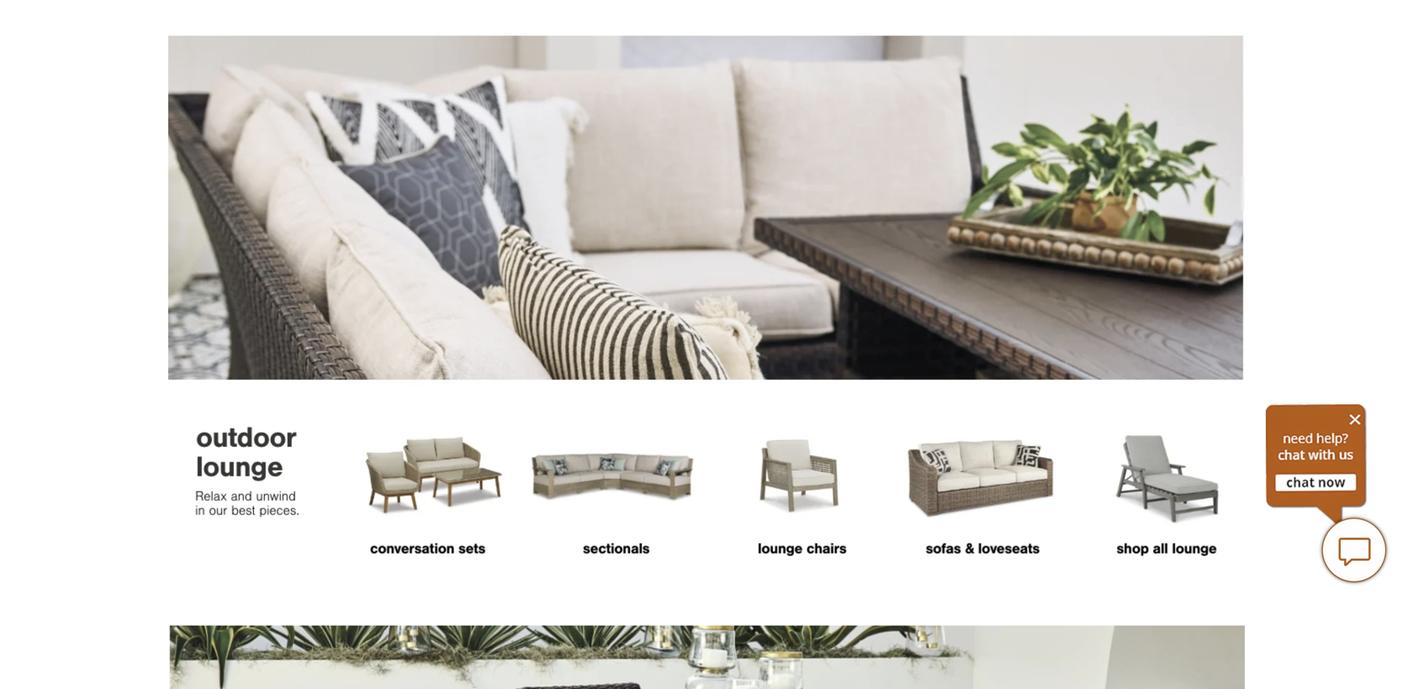 Task type: vqa. For each thing, say whether or not it's contained in the screenshot.
Dialogue Message for Liveperson 'IMAGE'
yes



Task type: describe. For each thing, give the bounding box(es) containing it.
outdoor dining image
[[168, 626, 1245, 690]]



Task type: locate. For each thing, give the bounding box(es) containing it.
outdoor lounge image
[[168, 36, 1245, 584]]

dialogue message for liveperson image
[[1266, 404, 1367, 526]]

chat bubble mobile view image
[[1321, 517, 1388, 585]]



